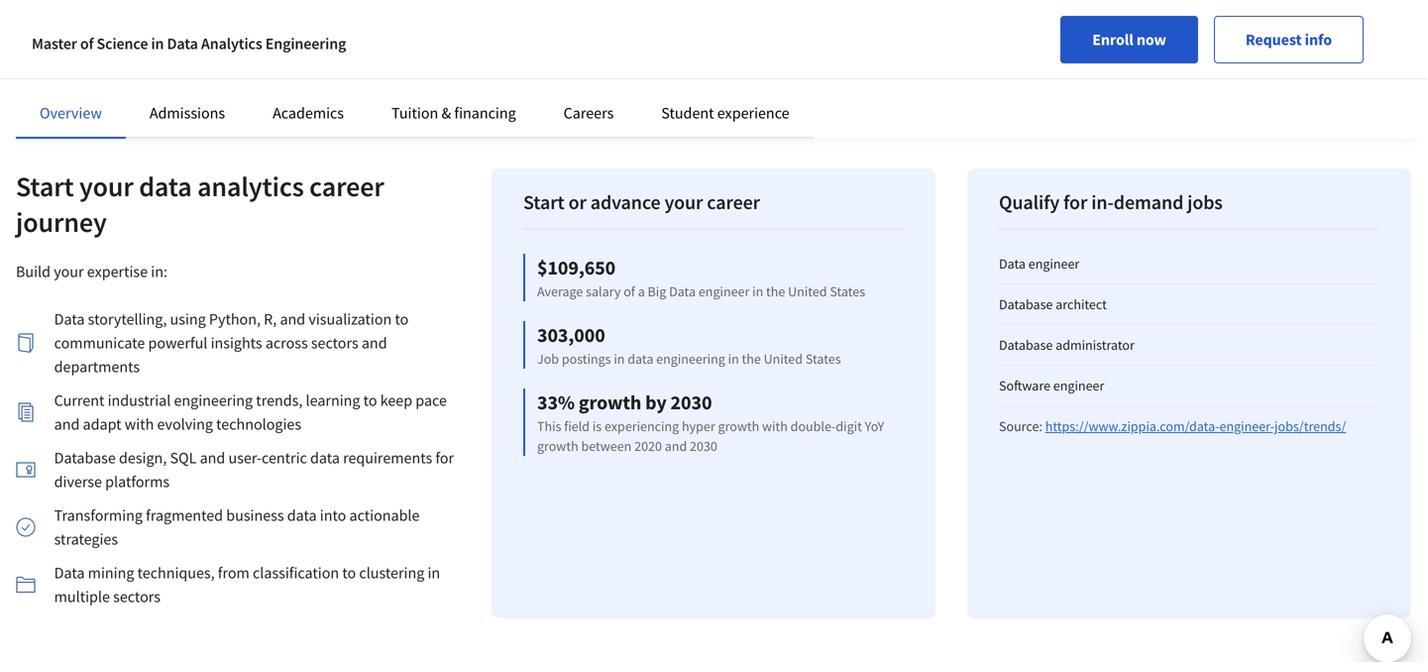 Task type: locate. For each thing, give the bounding box(es) containing it.
administrator
[[1056, 336, 1135, 354]]

is
[[593, 417, 602, 435]]

database
[[1000, 295, 1053, 313], [1000, 336, 1053, 354], [54, 448, 116, 468]]

to for keep
[[364, 391, 377, 411]]

your up journey
[[79, 169, 134, 204]]

sectors down mining
[[113, 587, 161, 607]]

industrial
[[108, 391, 171, 411]]

analytics
[[197, 169, 304, 204]]

visualization
[[309, 309, 392, 329]]

0 horizontal spatial start
[[16, 169, 74, 204]]

engineering up evolving
[[174, 391, 253, 411]]

advance
[[591, 190, 661, 215]]

techniques,
[[137, 563, 215, 583]]

database up diverse
[[54, 448, 116, 468]]

0 vertical spatial for
[[1064, 190, 1088, 215]]

of
[[80, 34, 94, 54], [624, 283, 636, 300]]

and
[[280, 309, 306, 329], [362, 333, 387, 353], [54, 414, 80, 434], [665, 437, 687, 455], [200, 448, 225, 468]]

build your expertise in:
[[16, 262, 168, 282]]

data up multiple
[[54, 563, 85, 583]]

to inside data storytelling, using python, r, and visualization to communicate powerful insights across sectors and departments
[[395, 309, 409, 329]]

1 horizontal spatial to
[[364, 391, 377, 411]]

0 horizontal spatial for
[[436, 448, 454, 468]]

experiencing
[[605, 417, 679, 435]]

&
[[442, 103, 451, 123]]

data up communicate
[[54, 309, 85, 329]]

student experience link
[[662, 103, 790, 123]]

analytics
[[201, 34, 262, 54]]

career up $109,650 average salary of a big data engineer in the united states on the top
[[707, 190, 761, 215]]

1 vertical spatial united
[[764, 350, 803, 368]]

0 horizontal spatial with
[[125, 414, 154, 434]]

2020
[[635, 437, 662, 455]]

learning
[[306, 391, 360, 411]]

request info button
[[1215, 16, 1364, 63]]

data right big at the top left of the page
[[669, 283, 696, 300]]

1 vertical spatial engineering
[[174, 391, 253, 411]]

request info
[[1246, 30, 1333, 50]]

data
[[139, 169, 192, 204], [628, 350, 654, 368], [310, 448, 340, 468], [287, 506, 317, 526]]

list item
[[18, 0, 477, 27], [477, 0, 937, 27], [937, 0, 1396, 27]]

data inside transforming fragmented business data into actionable strategies
[[287, 506, 317, 526]]

engineer inside $109,650 average salary of a big data engineer in the united states
[[699, 283, 750, 300]]

hyper
[[682, 417, 716, 435]]

start up journey
[[16, 169, 74, 204]]

actionable
[[350, 506, 420, 526]]

of inside $109,650 average salary of a big data engineer in the united states
[[624, 283, 636, 300]]

for left the in-
[[1064, 190, 1088, 215]]

0 vertical spatial engineer
[[1029, 255, 1080, 273]]

your for start your data analytics career journey
[[79, 169, 134, 204]]

for
[[1064, 190, 1088, 215], [436, 448, 454, 468]]

1 vertical spatial of
[[624, 283, 636, 300]]

engineer
[[1029, 255, 1080, 273], [699, 283, 750, 300], [1054, 377, 1105, 395]]

sql
[[170, 448, 197, 468]]

evolving
[[157, 414, 213, 434]]

database architect
[[1000, 295, 1107, 313]]

data down admissions
[[139, 169, 192, 204]]

across
[[266, 333, 308, 353]]

data
[[167, 34, 198, 54], [1000, 255, 1026, 273], [669, 283, 696, 300], [54, 309, 85, 329], [54, 563, 85, 583]]

experience
[[718, 103, 790, 123]]

career for start your data analytics career journey
[[310, 169, 384, 204]]

postings
[[562, 350, 611, 368]]

start
[[16, 169, 74, 204], [524, 190, 565, 215]]

engineer up database architect
[[1029, 255, 1080, 273]]

data up database architect
[[1000, 255, 1026, 273]]

https://www.zippia.com/data-engineer-jobs/trends/ link
[[1046, 417, 1347, 435]]

0 vertical spatial united
[[788, 283, 828, 300]]

with
[[125, 414, 154, 434], [763, 417, 788, 435]]

engineer-
[[1220, 417, 1275, 435]]

and inside database design, sql and user-centric data requirements for diverse platforms
[[200, 448, 225, 468]]

in up 303,000 job postings in data engineering in the united states
[[753, 283, 764, 300]]

0 vertical spatial the
[[767, 283, 786, 300]]

states
[[830, 283, 866, 300], [806, 350, 841, 368]]

engineering up by
[[657, 350, 726, 368]]

0 horizontal spatial to
[[342, 563, 356, 583]]

with left double-
[[763, 417, 788, 435]]

to left keep
[[364, 391, 377, 411]]

data right centric
[[310, 448, 340, 468]]

2030 up hyper
[[671, 390, 712, 415]]

data inside data mining techniques, from classification to clustering in multiple sectors
[[54, 563, 85, 583]]

digit
[[836, 417, 863, 435]]

start left or
[[524, 190, 565, 215]]

1 vertical spatial growth
[[718, 417, 760, 435]]

0 vertical spatial database
[[1000, 295, 1053, 313]]

and right 2020
[[665, 437, 687, 455]]

$109,650 average salary of a big data engineer in the united states
[[537, 255, 866, 300]]

sectors down visualization
[[311, 333, 359, 353]]

student experience
[[662, 103, 790, 123]]

business
[[226, 506, 284, 526]]

2 vertical spatial database
[[54, 448, 116, 468]]

2030 down hyper
[[690, 437, 718, 455]]

and right sql
[[200, 448, 225, 468]]

tuition & financing link
[[392, 103, 516, 123]]

data for data storytelling, using python, r, and visualization to communicate powerful insights across sectors and departments
[[54, 309, 85, 329]]

field
[[564, 417, 590, 435]]

career down academics
[[310, 169, 384, 204]]

0 horizontal spatial of
[[80, 34, 94, 54]]

growth down this
[[537, 437, 579, 455]]

1 horizontal spatial the
[[767, 283, 786, 300]]

and down current
[[54, 414, 80, 434]]

architect
[[1056, 295, 1107, 313]]

your right 'build'
[[54, 262, 84, 282]]

engineer up 303,000 job postings in data engineering in the united states
[[699, 283, 750, 300]]

your inside start your data analytics career journey
[[79, 169, 134, 204]]

1 horizontal spatial sectors
[[311, 333, 359, 353]]

data up by
[[628, 350, 654, 368]]

start for start or advance your career
[[524, 190, 565, 215]]

academics link
[[273, 103, 344, 123]]

0 vertical spatial of
[[80, 34, 94, 54]]

2 horizontal spatial to
[[395, 309, 409, 329]]

1 vertical spatial for
[[436, 448, 454, 468]]

33% growth by 2030 this field is experiencing hyper growth with double-digit yoy growth between 2020 and 2030
[[537, 390, 885, 455]]

1 vertical spatial engineer
[[699, 283, 750, 300]]

2030
[[671, 390, 712, 415], [690, 437, 718, 455]]

your
[[79, 169, 134, 204], [665, 190, 703, 215], [54, 262, 84, 282]]

0 horizontal spatial sectors
[[113, 587, 161, 607]]

data inside data storytelling, using python, r, and visualization to communicate powerful insights across sectors and departments
[[54, 309, 85, 329]]

sectors
[[311, 333, 359, 353], [113, 587, 161, 607]]

growth up is
[[579, 390, 642, 415]]

1 horizontal spatial with
[[763, 417, 788, 435]]

1 horizontal spatial engineering
[[657, 350, 726, 368]]

from
[[218, 563, 250, 583]]

to inside current industrial engineering trends, learning to keep pace and adapt with evolving technologies
[[364, 391, 377, 411]]

in right the science
[[151, 34, 164, 54]]

0 vertical spatial engineering
[[657, 350, 726, 368]]

database down data engineer
[[1000, 295, 1053, 313]]

data mining techniques, from classification to clustering in multiple sectors
[[54, 563, 440, 607]]

1 horizontal spatial of
[[624, 283, 636, 300]]

database for database design, sql and user-centric data requirements for diverse platforms
[[54, 448, 116, 468]]

in right clustering
[[428, 563, 440, 583]]

pace
[[416, 391, 447, 411]]

1 vertical spatial the
[[742, 350, 761, 368]]

engineer down database administrator
[[1054, 377, 1105, 395]]

0 vertical spatial to
[[395, 309, 409, 329]]

data for data mining techniques, from classification to clustering in multiple sectors
[[54, 563, 85, 583]]

1 horizontal spatial start
[[524, 190, 565, 215]]

transforming
[[54, 506, 143, 526]]

jobs
[[1188, 190, 1223, 215]]

data inside database design, sql and user-centric data requirements for diverse platforms
[[310, 448, 340, 468]]

with inside 33% growth by 2030 this field is experiencing hyper growth with double-digit yoy growth between 2020 and 2030
[[763, 417, 788, 435]]

to inside data mining techniques, from classification to clustering in multiple sectors
[[342, 563, 356, 583]]

1 vertical spatial sectors
[[113, 587, 161, 607]]

0 vertical spatial growth
[[579, 390, 642, 415]]

qualify
[[1000, 190, 1060, 215]]

the inside $109,650 average salary of a big data engineer in the united states
[[767, 283, 786, 300]]

and inside 33% growth by 2030 this field is experiencing hyper growth with double-digit yoy growth between 2020 and 2030
[[665, 437, 687, 455]]

start your data analytics career journey
[[16, 169, 384, 239]]

of right master
[[80, 34, 94, 54]]

by
[[646, 390, 667, 415]]

1 horizontal spatial career
[[707, 190, 761, 215]]

sectors inside data storytelling, using python, r, and visualization to communicate powerful insights across sectors and departments
[[311, 333, 359, 353]]

growth right hyper
[[718, 417, 760, 435]]

start inside start your data analytics career journey
[[16, 169, 74, 204]]

with down industrial
[[125, 414, 154, 434]]

2 vertical spatial growth
[[537, 437, 579, 455]]

engineering
[[657, 350, 726, 368], [174, 391, 253, 411]]

0 horizontal spatial career
[[310, 169, 384, 204]]

of left "a" at the top left of the page
[[624, 283, 636, 300]]

database inside database design, sql and user-centric data requirements for diverse platforms
[[54, 448, 116, 468]]

with for by
[[763, 417, 788, 435]]

0 horizontal spatial engineering
[[174, 391, 253, 411]]

2 vertical spatial engineer
[[1054, 377, 1105, 395]]

qualify for in-demand jobs
[[1000, 190, 1223, 215]]

database up software
[[1000, 336, 1053, 354]]

1 vertical spatial database
[[1000, 336, 1053, 354]]

diverse
[[54, 472, 102, 492]]

data inside start your data analytics career journey
[[139, 169, 192, 204]]

using
[[170, 309, 206, 329]]

with for engineering
[[125, 414, 154, 434]]

start for start your data analytics career journey
[[16, 169, 74, 204]]

for right requirements
[[436, 448, 454, 468]]

united
[[788, 283, 828, 300], [764, 350, 803, 368]]

request
[[1246, 30, 1303, 50]]

0 vertical spatial sectors
[[311, 333, 359, 353]]

enroll
[[1093, 30, 1134, 50]]

data for data engineer
[[1000, 255, 1026, 273]]

303,000 job postings in data engineering in the united states
[[537, 323, 841, 368]]

career inside start your data analytics career journey
[[310, 169, 384, 204]]

1 vertical spatial to
[[364, 391, 377, 411]]

enroll now button
[[1061, 16, 1199, 63]]

1 vertical spatial states
[[806, 350, 841, 368]]

data left 'analytics'
[[167, 34, 198, 54]]

states inside 303,000 job postings in data engineering in the united states
[[806, 350, 841, 368]]

with inside current industrial engineering trends, learning to keep pace and adapt with evolving technologies
[[125, 414, 154, 434]]

list
[[16, 0, 1412, 29]]

info
[[1306, 30, 1333, 50]]

in inside $109,650 average salary of a big data engineer in the united states
[[753, 283, 764, 300]]

data left into
[[287, 506, 317, 526]]

in-
[[1092, 190, 1114, 215]]

to right visualization
[[395, 309, 409, 329]]

0 horizontal spatial the
[[742, 350, 761, 368]]

between
[[582, 437, 632, 455]]

0 vertical spatial states
[[830, 283, 866, 300]]

2 vertical spatial to
[[342, 563, 356, 583]]

insights
[[211, 333, 262, 353]]

to left clustering
[[342, 563, 356, 583]]



Task type: describe. For each thing, give the bounding box(es) containing it.
transforming fragmented business data into actionable strategies
[[54, 506, 420, 549]]

powerful
[[148, 333, 208, 353]]

https://www.zippia.com/data-
[[1046, 417, 1220, 435]]

current industrial engineering trends, learning to keep pace and adapt with evolving technologies
[[54, 391, 447, 434]]

salary
[[586, 283, 621, 300]]

data inside 303,000 job postings in data engineering in the united states
[[628, 350, 654, 368]]

average
[[537, 283, 583, 300]]

in right postings
[[614, 350, 625, 368]]

and down visualization
[[362, 333, 387, 353]]

source: https://www.zippia.com/data-engineer-jobs/trends/
[[1000, 417, 1347, 435]]

technologies
[[216, 414, 302, 434]]

source:
[[1000, 417, 1043, 435]]

database administrator
[[1000, 336, 1135, 354]]

admissions
[[150, 103, 225, 123]]

demand
[[1114, 190, 1184, 215]]

data storytelling, using python, r, and visualization to communicate powerful insights across sectors and departments
[[54, 309, 409, 377]]

1 vertical spatial 2030
[[690, 437, 718, 455]]

overview link
[[40, 103, 102, 123]]

expertise
[[87, 262, 148, 282]]

in:
[[151, 262, 168, 282]]

software
[[1000, 377, 1051, 395]]

fragmented
[[146, 506, 223, 526]]

tuition & financing
[[392, 103, 516, 123]]

your right advance
[[665, 190, 703, 215]]

states inside $109,650 average salary of a big data engineer in the united states
[[830, 283, 866, 300]]

1 horizontal spatial for
[[1064, 190, 1088, 215]]

33%
[[537, 390, 575, 415]]

into
[[320, 506, 346, 526]]

in up 33% growth by 2030 this field is experiencing hyper growth with double-digit yoy growth between 2020 and 2030 on the bottom
[[728, 350, 739, 368]]

multiple
[[54, 587, 110, 607]]

requirements
[[343, 448, 433, 468]]

clustering
[[359, 563, 425, 583]]

software engineer
[[1000, 377, 1105, 395]]

database for database architect
[[1000, 295, 1053, 313]]

communicate
[[54, 333, 145, 353]]

adapt
[[83, 414, 122, 434]]

sectors inside data mining techniques, from classification to clustering in multiple sectors
[[113, 587, 161, 607]]

or
[[569, 190, 587, 215]]

and right "r,"
[[280, 309, 306, 329]]

overview
[[40, 103, 102, 123]]

now
[[1137, 30, 1167, 50]]

data inside $109,650 average salary of a big data engineer in the united states
[[669, 283, 696, 300]]

1 list item from the left
[[18, 0, 477, 27]]

keep
[[380, 391, 413, 411]]

job
[[537, 350, 559, 368]]

careers link
[[564, 103, 614, 123]]

user-
[[229, 448, 262, 468]]

mining
[[88, 563, 134, 583]]

big
[[648, 283, 667, 300]]

3 list item from the left
[[937, 0, 1396, 27]]

platforms
[[105, 472, 170, 492]]

yoy
[[865, 417, 885, 435]]

engineer for data engineer
[[1029, 255, 1080, 273]]

united inside 303,000 job postings in data engineering in the united states
[[764, 350, 803, 368]]

your for build your expertise in:
[[54, 262, 84, 282]]

and inside current industrial engineering trends, learning to keep pace and adapt with evolving technologies
[[54, 414, 80, 434]]

in inside data mining techniques, from classification to clustering in multiple sectors
[[428, 563, 440, 583]]

database design, sql and user-centric data requirements for diverse platforms
[[54, 448, 454, 492]]

the inside 303,000 job postings in data engineering in the united states
[[742, 350, 761, 368]]

to for clustering
[[342, 563, 356, 583]]

student
[[662, 103, 714, 123]]

$109,650
[[537, 255, 616, 280]]

python,
[[209, 309, 261, 329]]

master of science in data analytics engineering
[[32, 34, 346, 54]]

for inside database design, sql and user-centric data requirements for diverse platforms
[[436, 448, 454, 468]]

engineering
[[265, 34, 346, 54]]

career for start or advance your career
[[707, 190, 761, 215]]

engineering inside 303,000 job postings in data engineering in the united states
[[657, 350, 726, 368]]

storytelling,
[[88, 309, 167, 329]]

database for database administrator
[[1000, 336, 1053, 354]]

trends,
[[256, 391, 303, 411]]

design,
[[119, 448, 167, 468]]

enroll now
[[1093, 30, 1167, 50]]

strategies
[[54, 530, 118, 549]]

engineering inside current industrial engineering trends, learning to keep pace and adapt with evolving technologies
[[174, 391, 253, 411]]

departments
[[54, 357, 140, 377]]

a
[[638, 283, 645, 300]]

science
[[97, 34, 148, 54]]

start or advance your career
[[524, 190, 761, 215]]

united inside $109,650 average salary of a big data engineer in the united states
[[788, 283, 828, 300]]

journey
[[16, 205, 107, 239]]

engineer for software engineer
[[1054, 377, 1105, 395]]

financing
[[455, 103, 516, 123]]

admissions link
[[150, 103, 225, 123]]

2 list item from the left
[[477, 0, 937, 27]]

this
[[537, 417, 562, 435]]

build
[[16, 262, 51, 282]]

academics
[[273, 103, 344, 123]]

double-
[[791, 417, 836, 435]]

0 vertical spatial 2030
[[671, 390, 712, 415]]

303,000
[[537, 323, 606, 348]]

data engineer
[[1000, 255, 1080, 273]]



Task type: vqa. For each thing, say whether or not it's contained in the screenshot.
United
yes



